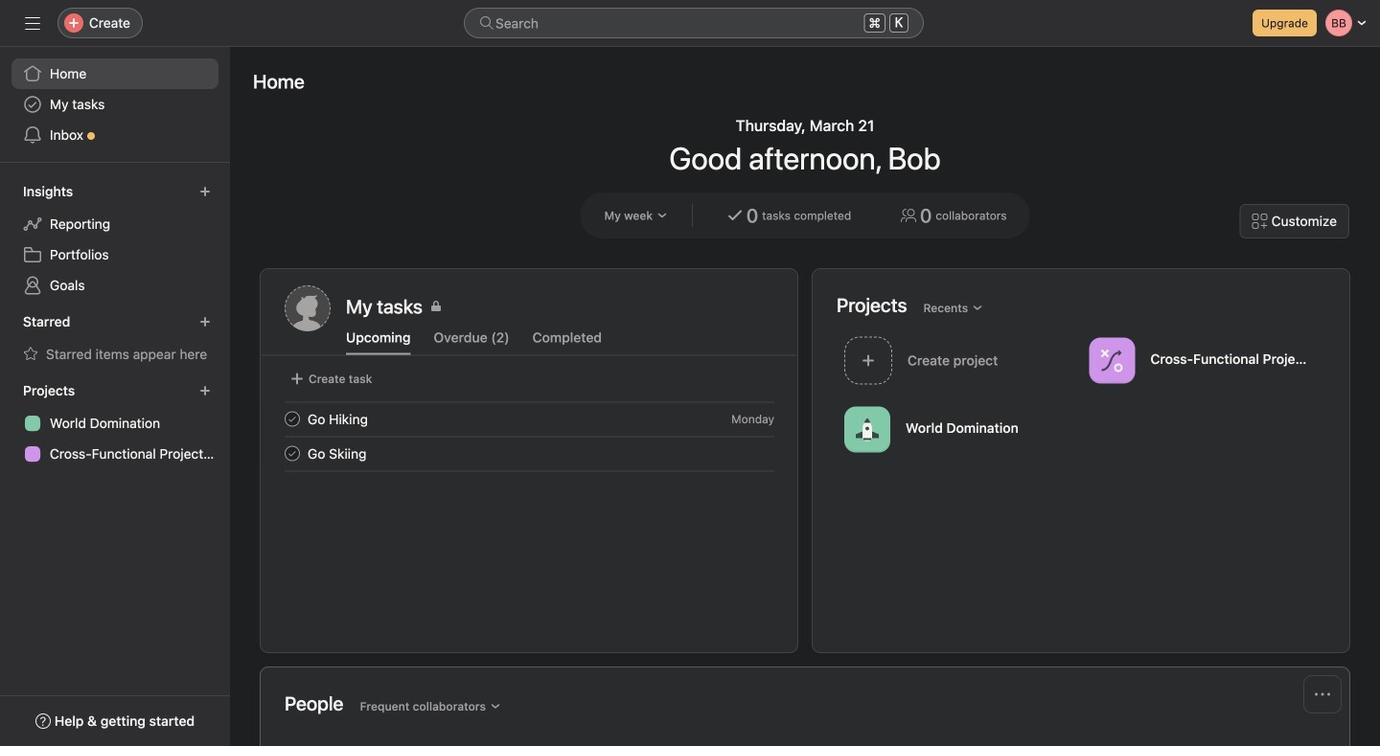 Task type: vqa. For each thing, say whether or not it's contained in the screenshot.
Field
yes



Task type: describe. For each thing, give the bounding box(es) containing it.
Search tasks, projects, and more text field
[[464, 8, 924, 38]]

global element
[[0, 47, 230, 162]]

mark complete image for mark complete option
[[281, 442, 304, 466]]

Mark complete checkbox
[[281, 408, 304, 431]]

add items to starred image
[[199, 316, 211, 328]]

line_and_symbols image
[[1101, 349, 1124, 372]]

new insights image
[[199, 186, 211, 198]]

projects element
[[0, 374, 230, 474]]

Mark complete checkbox
[[281, 442, 304, 466]]



Task type: locate. For each thing, give the bounding box(es) containing it.
insights element
[[0, 175, 230, 305]]

starred element
[[0, 305, 230, 374]]

2 mark complete image from the top
[[281, 442, 304, 466]]

1 vertical spatial mark complete image
[[281, 442, 304, 466]]

1 list item from the top
[[262, 402, 798, 437]]

1 mark complete image from the top
[[281, 408, 304, 431]]

rocket image
[[856, 419, 879, 442]]

add profile photo image
[[285, 286, 331, 332]]

hide sidebar image
[[25, 15, 40, 31]]

mark complete image down mark complete checkbox
[[281, 442, 304, 466]]

mark complete image for mark complete checkbox
[[281, 408, 304, 431]]

mark complete image up mark complete option
[[281, 408, 304, 431]]

0 vertical spatial mark complete image
[[281, 408, 304, 431]]

mark complete image
[[281, 408, 304, 431], [281, 442, 304, 466]]

2 list item from the top
[[262, 437, 798, 471]]

list item
[[262, 402, 798, 437], [262, 437, 798, 471]]

new project or portfolio image
[[199, 385, 211, 397]]

None field
[[464, 8, 924, 38]]



